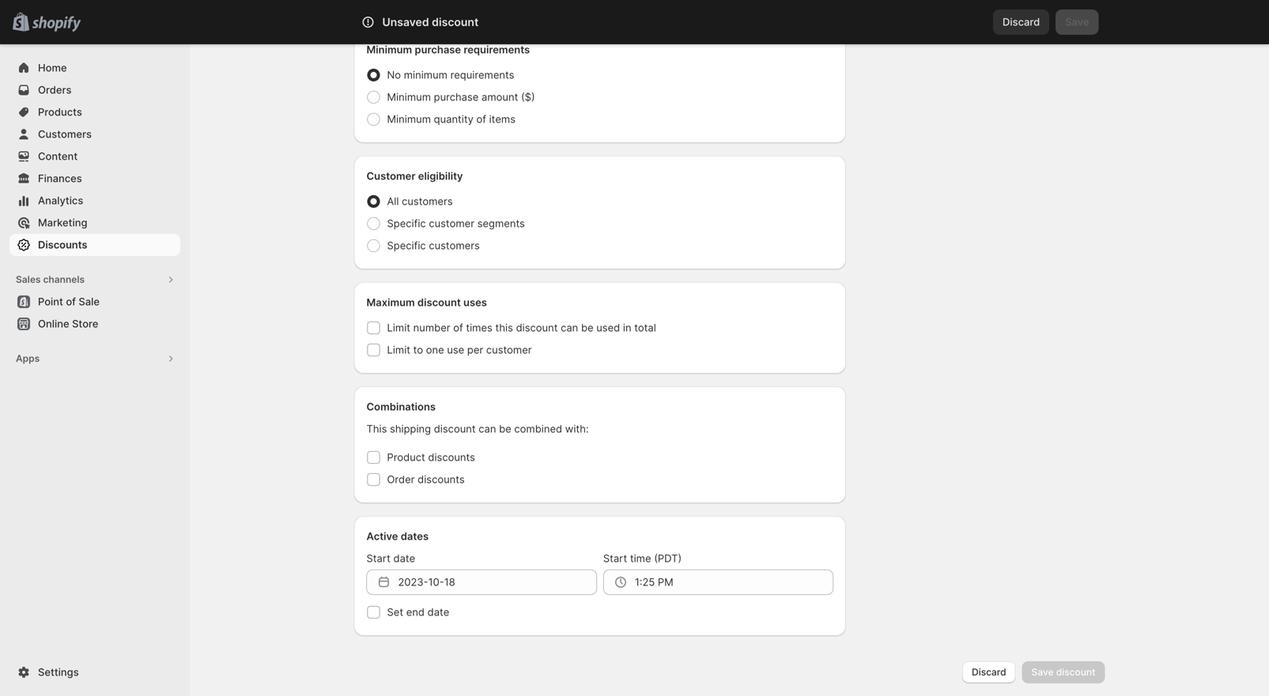Task type: locate. For each thing, give the bounding box(es) containing it.
2 limit from the top
[[387, 344, 411, 356]]

all
[[387, 195, 399, 208]]

marketing
[[38, 217, 87, 229]]

purchase up quantity
[[434, 91, 479, 103]]

home link
[[9, 57, 180, 79]]

dates
[[401, 531, 429, 543]]

1 vertical spatial discounts
[[418, 474, 465, 486]]

of left sale
[[66, 296, 76, 308]]

save inside button
[[1032, 667, 1054, 679]]

0 vertical spatial discard
[[1003, 16, 1040, 28]]

sale
[[79, 296, 100, 308]]

0 vertical spatial specific
[[387, 218, 426, 230]]

purchase
[[415, 44, 461, 56], [434, 91, 479, 103]]

of left the times
[[454, 322, 463, 334]]

specific customer segments
[[387, 218, 525, 230]]

start
[[367, 553, 391, 565], [603, 553, 627, 565]]

0 vertical spatial date
[[394, 553, 415, 565]]

of left the items
[[477, 113, 486, 125]]

1 horizontal spatial can
[[561, 322, 579, 334]]

analytics
[[38, 195, 83, 207]]

can left the combined
[[479, 423, 496, 436]]

end
[[406, 607, 425, 619]]

specific for specific customers
[[387, 240, 426, 252]]

customer
[[429, 218, 475, 230], [486, 344, 532, 356]]

1 vertical spatial limit
[[387, 344, 411, 356]]

times
[[466, 322, 493, 334]]

0 vertical spatial customer
[[429, 218, 475, 230]]

online store button
[[0, 313, 190, 335]]

per
[[467, 344, 484, 356]]

1 horizontal spatial customer
[[486, 344, 532, 356]]

0 vertical spatial customers
[[402, 195, 453, 208]]

save
[[1066, 16, 1090, 28], [1032, 667, 1054, 679]]

minimum up no
[[367, 44, 412, 56]]

0 vertical spatial minimum
[[367, 44, 412, 56]]

customers
[[402, 195, 453, 208], [429, 240, 480, 252]]

items
[[489, 113, 516, 125]]

1 vertical spatial date
[[428, 607, 450, 619]]

sales channels
[[16, 274, 85, 286]]

specific customers
[[387, 240, 480, 252]]

can left used on the top left of the page
[[561, 322, 579, 334]]

customer eligibility
[[367, 170, 463, 182]]

1 horizontal spatial be
[[581, 322, 594, 334]]

0 horizontal spatial save
[[1032, 667, 1054, 679]]

2 start from the left
[[603, 553, 627, 565]]

1 vertical spatial minimum
[[387, 91, 431, 103]]

1 vertical spatial discard
[[972, 667, 1007, 679]]

0 horizontal spatial customer
[[429, 218, 475, 230]]

0 vertical spatial requirements
[[464, 44, 530, 56]]

1 limit from the top
[[387, 322, 411, 334]]

save discount
[[1032, 667, 1096, 679]]

2 horizontal spatial of
[[477, 113, 486, 125]]

specific
[[387, 218, 426, 230], [387, 240, 426, 252]]

maximum discount uses
[[367, 297, 487, 309]]

1 horizontal spatial save
[[1066, 16, 1090, 28]]

limit for limit number of times this discount can be used in total
[[387, 322, 411, 334]]

product
[[387, 452, 425, 464]]

0 vertical spatial limit
[[387, 322, 411, 334]]

0 horizontal spatial of
[[66, 296, 76, 308]]

1 vertical spatial purchase
[[434, 91, 479, 103]]

0 vertical spatial purchase
[[415, 44, 461, 56]]

discard button
[[994, 9, 1050, 35], [963, 662, 1016, 684]]

all customers
[[387, 195, 453, 208]]

discount for maximum
[[418, 297, 461, 309]]

1 vertical spatial discard button
[[963, 662, 1016, 684]]

limit
[[387, 322, 411, 334], [387, 344, 411, 356]]

discard
[[1003, 16, 1040, 28], [972, 667, 1007, 679]]

1 specific from the top
[[387, 218, 426, 230]]

combinations
[[367, 401, 436, 413]]

2 vertical spatial minimum
[[387, 113, 431, 125]]

minimum purchase amount ($)
[[387, 91, 535, 103]]

discard button for save
[[994, 9, 1050, 35]]

start left time
[[603, 553, 627, 565]]

this shipping discount can be combined with:
[[367, 423, 589, 436]]

customer up 'specific customers'
[[429, 218, 475, 230]]

1 vertical spatial requirements
[[451, 69, 515, 81]]

requirements for minimum purchase requirements
[[464, 44, 530, 56]]

purchase up "minimum"
[[415, 44, 461, 56]]

save for save
[[1066, 16, 1090, 28]]

1 start from the left
[[367, 553, 391, 565]]

combined
[[515, 423, 563, 436]]

minimum for minimum purchase amount ($)
[[387, 91, 431, 103]]

point
[[38, 296, 63, 308]]

discounts for product discounts
[[428, 452, 475, 464]]

discounts up order discounts
[[428, 452, 475, 464]]

of inside button
[[66, 296, 76, 308]]

discount inside button
[[1057, 667, 1096, 679]]

sales channels button
[[9, 269, 180, 291]]

of
[[477, 113, 486, 125], [66, 296, 76, 308], [454, 322, 463, 334]]

be left the combined
[[499, 423, 512, 436]]

content
[[38, 150, 78, 163]]

2 specific from the top
[[387, 240, 426, 252]]

1 horizontal spatial of
[[454, 322, 463, 334]]

discounts down product discounts
[[418, 474, 465, 486]]

minimum
[[367, 44, 412, 56], [387, 91, 431, 103], [387, 113, 431, 125]]

to
[[413, 344, 423, 356]]

customer down this
[[486, 344, 532, 356]]

0 vertical spatial of
[[477, 113, 486, 125]]

can
[[561, 322, 579, 334], [479, 423, 496, 436]]

0 vertical spatial discard button
[[994, 9, 1050, 35]]

discounts for order discounts
[[418, 474, 465, 486]]

total
[[635, 322, 656, 334]]

1 vertical spatial customers
[[429, 240, 480, 252]]

limit down maximum at the top left
[[387, 322, 411, 334]]

0 vertical spatial save
[[1066, 16, 1090, 28]]

online store link
[[9, 313, 180, 335]]

minimum quantity of items
[[387, 113, 516, 125]]

start down active
[[367, 553, 391, 565]]

save inside 'button'
[[1066, 16, 1090, 28]]

discounts
[[428, 452, 475, 464], [418, 474, 465, 486]]

1 vertical spatial be
[[499, 423, 512, 436]]

specific for specific customer segments
[[387, 218, 426, 230]]

minimum down no
[[387, 91, 431, 103]]

0 vertical spatial discounts
[[428, 452, 475, 464]]

0 vertical spatial be
[[581, 322, 594, 334]]

be
[[581, 322, 594, 334], [499, 423, 512, 436]]

0 horizontal spatial start
[[367, 553, 391, 565]]

0 horizontal spatial be
[[499, 423, 512, 436]]

minimum purchase requirements
[[367, 44, 530, 56]]

used
[[597, 322, 620, 334]]

with:
[[565, 423, 589, 436]]

2 vertical spatial of
[[454, 322, 463, 334]]

discard button left save 'button'
[[994, 9, 1050, 35]]

eligibility
[[418, 170, 463, 182]]

discard button left save discount button
[[963, 662, 1016, 684]]

1 horizontal spatial start
[[603, 553, 627, 565]]

set end date
[[387, 607, 450, 619]]

limit to one use per customer
[[387, 344, 532, 356]]

this
[[496, 322, 513, 334]]

point of sale
[[38, 296, 100, 308]]

discount
[[432, 15, 479, 29], [418, 297, 461, 309], [516, 322, 558, 334], [434, 423, 476, 436], [1057, 667, 1096, 679]]

settings
[[38, 667, 79, 679]]

be left used on the top left of the page
[[581, 322, 594, 334]]

1 vertical spatial save
[[1032, 667, 1054, 679]]

limit left to
[[387, 344, 411, 356]]

discard left save discount
[[972, 667, 1007, 679]]

customers for all customers
[[402, 195, 453, 208]]

date down active dates
[[394, 553, 415, 565]]

minimum left quantity
[[387, 113, 431, 125]]

1 vertical spatial of
[[66, 296, 76, 308]]

0 horizontal spatial date
[[394, 553, 415, 565]]

0 vertical spatial can
[[561, 322, 579, 334]]

minimum
[[404, 69, 448, 81]]

unsaved discount
[[382, 15, 479, 29]]

in
[[623, 322, 632, 334]]

discard left save 'button'
[[1003, 16, 1040, 28]]

discard for save discount
[[972, 667, 1007, 679]]

customers down specific customer segments
[[429, 240, 480, 252]]

quantity
[[434, 113, 474, 125]]

search
[[431, 16, 465, 28]]

1 vertical spatial specific
[[387, 240, 426, 252]]

minimum for minimum purchase requirements
[[367, 44, 412, 56]]

1 vertical spatial can
[[479, 423, 496, 436]]

marketing link
[[9, 212, 180, 234]]

amount
[[482, 91, 518, 103]]

date right 'end'
[[428, 607, 450, 619]]

customers down customer eligibility
[[402, 195, 453, 208]]



Task type: vqa. For each thing, say whether or not it's contained in the screenshot.
YYYY-MM-DD text field
no



Task type: describe. For each thing, give the bounding box(es) containing it.
0 horizontal spatial can
[[479, 423, 496, 436]]

set
[[387, 607, 404, 619]]

requirements for no minimum requirements
[[451, 69, 515, 81]]

uses
[[464, 297, 487, 309]]

content link
[[9, 146, 180, 168]]

point of sale button
[[0, 291, 190, 313]]

no minimum requirements
[[387, 69, 515, 81]]

(pdt)
[[654, 553, 682, 565]]

discount for unsaved
[[432, 15, 479, 29]]

save for save discount
[[1032, 667, 1054, 679]]

discounts link
[[9, 234, 180, 256]]

maximum
[[367, 297, 415, 309]]

Start date text field
[[398, 570, 597, 596]]

unsaved
[[382, 15, 429, 29]]

search button
[[405, 9, 864, 35]]

1 vertical spatial customer
[[486, 344, 532, 356]]

orders
[[38, 84, 72, 96]]

time
[[630, 553, 652, 565]]

shopify image
[[32, 16, 81, 32]]

use
[[447, 344, 465, 356]]

home
[[38, 62, 67, 74]]

point of sale link
[[9, 291, 180, 313]]

start time (pdt)
[[603, 553, 682, 565]]

limit for limit to one use per customer
[[387, 344, 411, 356]]

purchase for amount
[[434, 91, 479, 103]]

products link
[[9, 101, 180, 123]]

apps
[[16, 353, 40, 365]]

one
[[426, 344, 444, 356]]

channels
[[43, 274, 85, 286]]

order discounts
[[387, 474, 465, 486]]

minimum for minimum quantity of items
[[387, 113, 431, 125]]

order
[[387, 474, 415, 486]]

save button
[[1056, 9, 1099, 35]]

segments
[[478, 218, 525, 230]]

save discount button
[[1023, 662, 1106, 684]]

customers for specific customers
[[429, 240, 480, 252]]

1 horizontal spatial date
[[428, 607, 450, 619]]

apps button
[[9, 348, 180, 370]]

finances
[[38, 172, 82, 185]]

online
[[38, 318, 69, 330]]

number
[[413, 322, 451, 334]]

of for minimum quantity of items
[[477, 113, 486, 125]]

online store
[[38, 318, 98, 330]]

active
[[367, 531, 398, 543]]

customers
[[38, 128, 92, 140]]

analytics link
[[9, 190, 180, 212]]

this
[[367, 423, 387, 436]]

discounts
[[38, 239, 87, 251]]

settings link
[[9, 662, 180, 684]]

start date
[[367, 553, 415, 565]]

active dates
[[367, 531, 429, 543]]

product discounts
[[387, 452, 475, 464]]

of for limit number of times this discount can be used in total
[[454, 322, 463, 334]]

Start time (PDT) text field
[[635, 570, 834, 596]]

discard button for save discount
[[963, 662, 1016, 684]]

purchase for requirements
[[415, 44, 461, 56]]

customers link
[[9, 123, 180, 146]]

finances link
[[9, 168, 180, 190]]

limit number of times this discount can be used in total
[[387, 322, 656, 334]]

shipping
[[390, 423, 431, 436]]

discard for save
[[1003, 16, 1040, 28]]

sales
[[16, 274, 41, 286]]

customer
[[367, 170, 416, 182]]

orders link
[[9, 79, 180, 101]]

store
[[72, 318, 98, 330]]

($)
[[521, 91, 535, 103]]

no
[[387, 69, 401, 81]]

start for start time (pdt)
[[603, 553, 627, 565]]

products
[[38, 106, 82, 118]]

discount for save
[[1057, 667, 1096, 679]]

start for start date
[[367, 553, 391, 565]]



